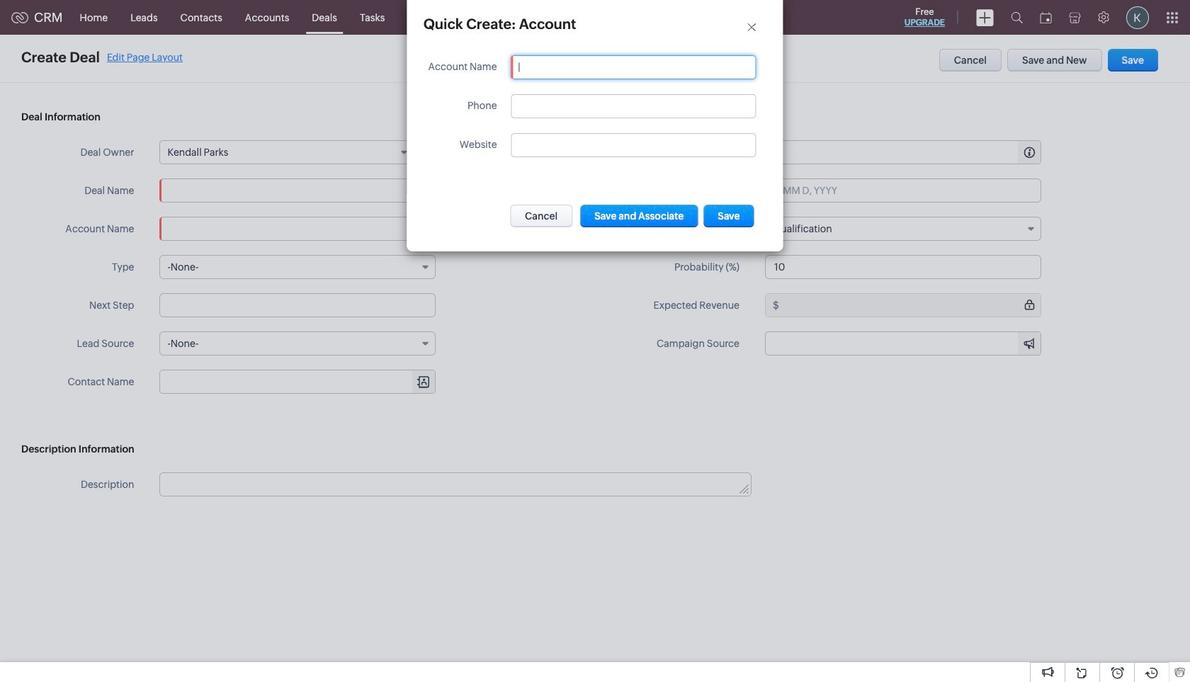 Task type: vqa. For each thing, say whether or not it's contained in the screenshot.
ROW GROUP
no



Task type: locate. For each thing, give the bounding box(es) containing it.
None button
[[510, 205, 573, 228], [581, 205, 698, 228], [510, 205, 573, 228], [581, 205, 698, 228]]

MMM D, YYYY text field
[[766, 179, 1042, 203]]

None text field
[[519, 62, 749, 73], [782, 141, 1041, 164], [160, 179, 436, 203], [766, 255, 1042, 279], [160, 293, 436, 318], [161, 474, 751, 496], [519, 62, 749, 73], [782, 141, 1041, 164], [160, 179, 436, 203], [766, 255, 1042, 279], [160, 293, 436, 318], [161, 474, 751, 496]]

None submit
[[704, 205, 755, 228]]

logo image
[[11, 12, 28, 23]]



